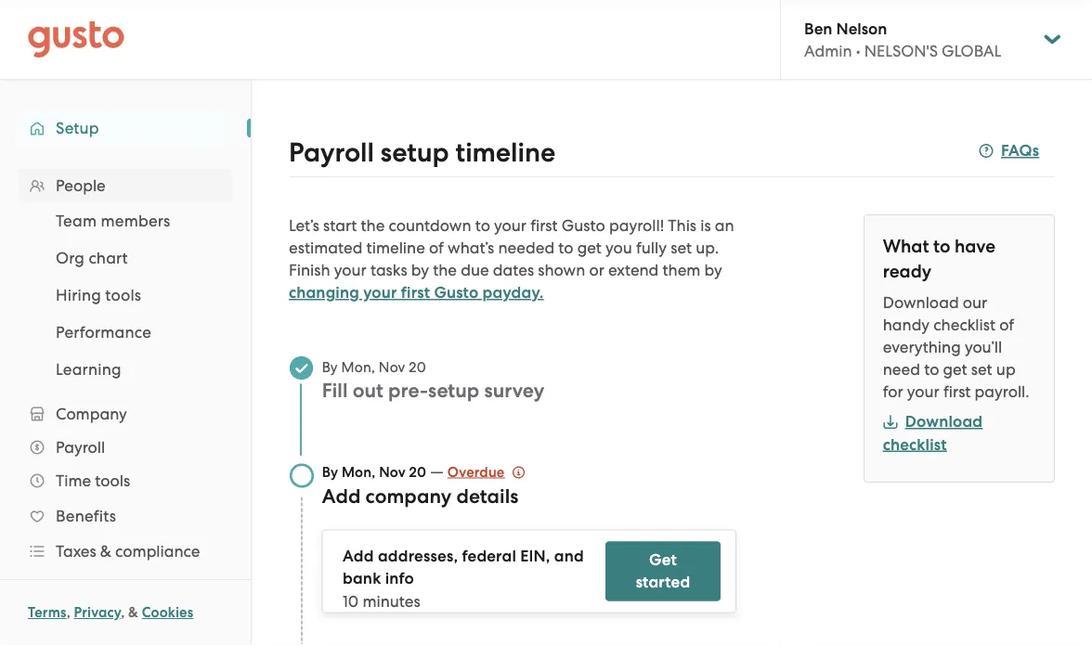 Task type: describe. For each thing, give the bounding box(es) containing it.
compliance
[[115, 543, 200, 561]]

by for fill
[[322, 359, 338, 375]]

federal
[[462, 547, 517, 566]]

org
[[56, 249, 85, 268]]

and
[[554, 547, 584, 566]]

taxes
[[56, 543, 96, 561]]

let's
[[289, 216, 319, 235]]

by mon, nov 20 fill out pre-setup survey
[[322, 359, 545, 402]]

—
[[430, 462, 444, 481]]

out
[[353, 379, 384, 402]]

download for our
[[883, 294, 959, 312]]

them
[[663, 261, 701, 280]]

your down estimated at left top
[[334, 261, 367, 280]]

to inside download our handy checklist of everything you'll need to get set up for your first payroll.
[[924, 360, 940, 379]]

performance link
[[33, 316, 232, 349]]

terms link
[[28, 605, 67, 621]]

get started button
[[605, 542, 721, 602]]

info
[[385, 569, 414, 589]]

started
[[636, 573, 691, 592]]

need
[[883, 360, 921, 379]]

by for —
[[322, 464, 338, 481]]

let's start the countdown to your first gusto payroll! this is an estimated                     timeline of what's needed to get you fully set up. finish your tasks by the due dates shown or extend them by changing your first gusto payday.
[[289, 216, 734, 302]]

•
[[856, 42, 861, 60]]

this
[[668, 216, 697, 235]]

download for checklist
[[906, 412, 983, 432]]

company button
[[19, 398, 232, 431]]

estimated
[[289, 239, 363, 257]]

checklist inside 'download checklist'
[[883, 435, 947, 454]]

checklist inside download our handy checklist of everything you'll need to get set up for your first payroll.
[[934, 316, 996, 334]]

org chart
[[56, 249, 128, 268]]

survey
[[484, 379, 545, 402]]

add company details
[[322, 485, 519, 508]]

members
[[101, 212, 170, 230]]

team members
[[56, 212, 170, 230]]

addresses,
[[378, 547, 458, 566]]

home image
[[28, 21, 124, 58]]

0 vertical spatial the
[[361, 216, 385, 235]]

people button
[[19, 169, 232, 203]]

nelson
[[837, 19, 888, 38]]

list containing people
[[0, 169, 251, 646]]

time
[[56, 472, 91, 491]]

nelson's
[[865, 42, 938, 60]]

hiring tools link
[[33, 279, 232, 312]]

fully
[[636, 239, 667, 257]]

performance
[[56, 323, 151, 342]]

to up shown
[[559, 239, 574, 257]]

terms
[[28, 605, 67, 621]]

terms , privacy , & cookies
[[28, 605, 193, 621]]

timeline inside "let's start the countdown to your first gusto payroll! this is an estimated                     timeline of what's needed to get you fully set up. finish your tasks by the due dates shown or extend them by changing your first gusto payday."
[[367, 239, 425, 257]]

company
[[366, 485, 452, 508]]

0 horizontal spatial first
[[401, 283, 430, 302]]

by mon, nov 20 —
[[322, 462, 448, 481]]

what to have ready
[[883, 236, 996, 282]]

payroll!
[[609, 216, 664, 235]]

reports
[[56, 578, 113, 596]]

hiring
[[56, 286, 101, 305]]

reports link
[[19, 570, 232, 604]]

payroll for payroll
[[56, 438, 105, 457]]

changing your first gusto payday. button
[[289, 282, 544, 304]]

global
[[942, 42, 1002, 60]]

set inside "let's start the countdown to your first gusto payroll! this is an estimated                     timeline of what's needed to get you fully set up. finish your tasks by the due dates shown or extend them by changing your first gusto payday."
[[671, 239, 692, 257]]

for
[[883, 383, 904, 401]]

faqs
[[1001, 141, 1040, 160]]

20 for —
[[409, 464, 427, 481]]

10
[[343, 592, 359, 611]]

taxes & compliance button
[[19, 535, 232, 569]]

your down tasks
[[363, 283, 397, 302]]

nov for —
[[379, 464, 406, 481]]

nov for fill
[[379, 359, 405, 375]]

2 , from the left
[[121, 605, 125, 621]]

setup
[[56, 119, 99, 137]]

your inside download our handy checklist of everything you'll need to get set up for your first payroll.
[[907, 383, 940, 401]]

or
[[589, 261, 605, 280]]

is
[[701, 216, 711, 235]]



Task type: vqa. For each thing, say whether or not it's contained in the screenshot.
Accounts
no



Task type: locate. For each thing, give the bounding box(es) containing it.
needed
[[498, 239, 555, 257]]

0 vertical spatial payroll
[[289, 137, 374, 168]]

add for add company details
[[322, 485, 361, 508]]

add up bank
[[343, 547, 374, 566]]

nov inside by mon, nov 20 fill out pre-setup survey
[[379, 359, 405, 375]]

ein,
[[520, 547, 550, 566]]

0 vertical spatial nov
[[379, 359, 405, 375]]

get started
[[636, 551, 691, 592]]

0 horizontal spatial get
[[578, 239, 602, 257]]

add down by mon, nov 20 —
[[322, 485, 361, 508]]

by up fill
[[322, 359, 338, 375]]

pre-
[[388, 379, 428, 402]]

first inside download our handy checklist of everything you'll need to get set up for your first payroll.
[[944, 383, 971, 401]]

0 vertical spatial tools
[[105, 286, 141, 305]]

time tools button
[[19, 464, 232, 498]]

payroll up start
[[289, 137, 374, 168]]

payroll up time
[[56, 438, 105, 457]]

by
[[322, 359, 338, 375], [322, 464, 338, 481]]

0 horizontal spatial payroll
[[56, 438, 105, 457]]

add addresses, federal ein, and bank info 10 minutes
[[343, 547, 584, 611]]

1 horizontal spatial first
[[531, 216, 558, 235]]

nov up company
[[379, 464, 406, 481]]

tasks
[[371, 261, 407, 280]]

download up handy at the right of page
[[883, 294, 959, 312]]

2 vertical spatial first
[[944, 383, 971, 401]]

gusto up or
[[562, 216, 605, 235]]

mon, inside by mon, nov 20 —
[[342, 464, 376, 481]]

company
[[56, 405, 127, 424]]

setup link
[[19, 111, 232, 145]]

download down payroll.
[[906, 412, 983, 432]]

the
[[361, 216, 385, 235], [433, 261, 457, 280]]

0 horizontal spatial by
[[411, 261, 429, 280]]

shown
[[538, 261, 586, 280]]

list
[[0, 169, 251, 646], [0, 203, 251, 388]]

0 vertical spatial by
[[322, 359, 338, 375]]

to inside what to have ready
[[934, 236, 951, 257]]

get
[[578, 239, 602, 257], [943, 360, 968, 379]]

0 vertical spatial timeline
[[456, 137, 556, 168]]

up
[[997, 360, 1016, 379]]

0 vertical spatial set
[[671, 239, 692, 257]]

have
[[955, 236, 996, 257]]

1 horizontal spatial by
[[705, 261, 723, 280]]

1 vertical spatial of
[[1000, 316, 1015, 334]]

1 vertical spatial nov
[[379, 464, 406, 481]]

faqs button
[[979, 140, 1040, 162]]

set up the them
[[671, 239, 692, 257]]

hiring tools
[[56, 286, 141, 305]]

tools inside dropdown button
[[95, 472, 130, 491]]

0 horizontal spatial gusto
[[434, 283, 479, 302]]

chart
[[89, 249, 128, 268]]

add for add addresses, federal ein, and bank info 10 minutes
[[343, 547, 374, 566]]

1 by from the top
[[322, 359, 338, 375]]

1 vertical spatial first
[[401, 283, 430, 302]]

get inside "let's start the countdown to your first gusto payroll! this is an estimated                     timeline of what's needed to get you fully set up. finish your tasks by the due dates shown or extend them by changing your first gusto payday."
[[578, 239, 602, 257]]

20 inside by mon, nov 20 —
[[409, 464, 427, 481]]

ben
[[804, 19, 833, 38]]

tools
[[105, 286, 141, 305], [95, 472, 130, 491]]

of up you'll
[[1000, 316, 1015, 334]]

1 vertical spatial &
[[128, 605, 138, 621]]

ready
[[883, 261, 932, 282]]

0 vertical spatial 20
[[409, 359, 426, 375]]

cookies
[[142, 605, 193, 621]]

20 left —
[[409, 464, 427, 481]]

payroll.
[[975, 383, 1030, 401]]

& right taxes
[[100, 543, 111, 561]]

2 20 from the top
[[409, 464, 427, 481]]

1 horizontal spatial of
[[1000, 316, 1015, 334]]

benefits link
[[19, 500, 232, 533]]

0 horizontal spatial set
[[671, 239, 692, 257]]

,
[[67, 605, 70, 621], [121, 605, 125, 621]]

your right for
[[907, 383, 940, 401]]

benefits
[[56, 507, 116, 526]]

mon, for fill
[[341, 359, 375, 375]]

1 horizontal spatial get
[[943, 360, 968, 379]]

by down up. on the top right of the page
[[705, 261, 723, 280]]

mon, up company
[[342, 464, 376, 481]]

privacy
[[74, 605, 121, 621]]

fill
[[322, 379, 348, 402]]

privacy link
[[74, 605, 121, 621]]

0 horizontal spatial ,
[[67, 605, 70, 621]]

0 vertical spatial get
[[578, 239, 602, 257]]

mon,
[[341, 359, 375, 375], [342, 464, 376, 481]]

& down the reports link
[[128, 605, 138, 621]]

first left payroll.
[[944, 383, 971, 401]]

0 vertical spatial mon,
[[341, 359, 375, 375]]

setup up countdown at the top left
[[381, 137, 449, 168]]

1 , from the left
[[67, 605, 70, 621]]

team members link
[[33, 204, 232, 238]]

tools down payroll dropdown button
[[95, 472, 130, 491]]

of down countdown at the top left
[[429, 239, 444, 257]]

changing
[[289, 283, 359, 302]]

nov
[[379, 359, 405, 375], [379, 464, 406, 481]]

due
[[461, 261, 489, 280]]

mon, for —
[[342, 464, 376, 481]]

nov up pre-
[[379, 359, 405, 375]]

1 horizontal spatial payroll
[[289, 137, 374, 168]]

circle checked image
[[289, 356, 314, 381]]

countdown
[[389, 216, 471, 235]]

0 horizontal spatial timeline
[[367, 239, 425, 257]]

0 vertical spatial add
[[322, 485, 361, 508]]

download our handy checklist of everything you'll need to get set up for your first payroll.
[[883, 294, 1030, 401]]

1 vertical spatial download
[[906, 412, 983, 432]]

tools down org chart link
[[105, 286, 141, 305]]

1 vertical spatial payroll
[[56, 438, 105, 457]]

20 inside by mon, nov 20 fill out pre-setup survey
[[409, 359, 426, 375]]

taxes & compliance
[[56, 543, 200, 561]]

1 vertical spatial mon,
[[342, 464, 376, 481]]

1 vertical spatial checklist
[[883, 435, 947, 454]]

1 horizontal spatial gusto
[[562, 216, 605, 235]]

payroll button
[[19, 431, 232, 464]]

1 vertical spatial timeline
[[367, 239, 425, 257]]

what
[[883, 236, 929, 257]]

org chart link
[[33, 242, 232, 275]]

minutes
[[363, 592, 420, 611]]

setup inside by mon, nov 20 fill out pre-setup survey
[[428, 379, 480, 402]]

of inside "let's start the countdown to your first gusto payroll! this is an estimated                     timeline of what's needed to get you fully set up. finish your tasks by the due dates shown or extend them by changing your first gusto payday."
[[429, 239, 444, 257]]

1 vertical spatial gusto
[[434, 283, 479, 302]]

1 vertical spatial setup
[[428, 379, 480, 402]]

1 list from the top
[[0, 169, 251, 646]]

what's
[[448, 239, 494, 257]]

of inside download our handy checklist of everything you'll need to get set up for your first payroll.
[[1000, 316, 1015, 334]]

0 horizontal spatial &
[[100, 543, 111, 561]]

team
[[56, 212, 97, 230]]

1 vertical spatial tools
[[95, 472, 130, 491]]

first down tasks
[[401, 283, 430, 302]]

people
[[56, 177, 106, 195]]

1 vertical spatial get
[[943, 360, 968, 379]]

download inside download our handy checklist of everything you'll need to get set up for your first payroll.
[[883, 294, 959, 312]]

payroll inside dropdown button
[[56, 438, 105, 457]]

add inside add addresses, federal ein, and bank info 10 minutes
[[343, 547, 374, 566]]

by down fill
[[322, 464, 338, 481]]

1 mon, from the top
[[341, 359, 375, 375]]

by inside by mon, nov 20 fill out pre-setup survey
[[322, 359, 338, 375]]

overdue
[[448, 464, 505, 481]]

handy
[[883, 316, 930, 334]]

0 horizontal spatial the
[[361, 216, 385, 235]]

download inside 'download checklist'
[[906, 412, 983, 432]]

0 vertical spatial setup
[[381, 137, 449, 168]]

by up changing your first gusto payday. button
[[411, 261, 429, 280]]

checklist down for
[[883, 435, 947, 454]]

2 mon, from the top
[[342, 464, 376, 481]]

20 up pre-
[[409, 359, 426, 375]]

get inside download our handy checklist of everything you'll need to get set up for your first payroll.
[[943, 360, 968, 379]]

learning
[[56, 360, 121, 379]]

nov inside by mon, nov 20 —
[[379, 464, 406, 481]]

1 horizontal spatial &
[[128, 605, 138, 621]]

the right start
[[361, 216, 385, 235]]

20 for fill
[[409, 359, 426, 375]]

download checklist link
[[883, 412, 983, 454]]

tools for time tools
[[95, 472, 130, 491]]

0 vertical spatial checklist
[[934, 316, 996, 334]]

2 by from the top
[[322, 464, 338, 481]]

to left have on the right top of the page
[[934, 236, 951, 257]]

your up "needed"
[[494, 216, 527, 235]]

list containing team members
[[0, 203, 251, 388]]

gusto navigation element
[[0, 80, 251, 646]]

extend
[[609, 261, 659, 280]]

0 vertical spatial download
[[883, 294, 959, 312]]

to down everything
[[924, 360, 940, 379]]

& inside dropdown button
[[100, 543, 111, 561]]

1 vertical spatial 20
[[409, 464, 427, 481]]

payroll for payroll setup timeline
[[289, 137, 374, 168]]

1 by from the left
[[411, 261, 429, 280]]

1 vertical spatial add
[[343, 547, 374, 566]]

up.
[[696, 239, 719, 257]]

20
[[409, 359, 426, 375], [409, 464, 427, 481]]

1 vertical spatial by
[[322, 464, 338, 481]]

2 by from the left
[[705, 261, 723, 280]]

learning link
[[33, 353, 232, 386]]

1 horizontal spatial ,
[[121, 605, 125, 621]]

1 horizontal spatial set
[[972, 360, 993, 379]]

0 vertical spatial gusto
[[562, 216, 605, 235]]

1 vertical spatial the
[[433, 261, 457, 280]]

0 horizontal spatial of
[[429, 239, 444, 257]]

, left privacy link at the left bottom of page
[[67, 605, 70, 621]]

set down you'll
[[972, 360, 993, 379]]

mon, inside by mon, nov 20 fill out pre-setup survey
[[341, 359, 375, 375]]

our
[[963, 294, 988, 312]]

gusto down "due"
[[434, 283, 479, 302]]

setup left survey
[[428, 379, 480, 402]]

set inside download our handy checklist of everything you'll need to get set up for your first payroll.
[[972, 360, 993, 379]]

get
[[649, 551, 677, 570]]

download checklist
[[883, 412, 983, 454]]

set
[[671, 239, 692, 257], [972, 360, 993, 379]]

2 horizontal spatial first
[[944, 383, 971, 401]]

0 vertical spatial &
[[100, 543, 111, 561]]

to
[[475, 216, 490, 235], [934, 236, 951, 257], [559, 239, 574, 257], [924, 360, 940, 379]]

the left "due"
[[433, 261, 457, 280]]

an
[[715, 216, 734, 235]]

bank
[[343, 569, 381, 589]]

details
[[456, 485, 519, 508]]

0 vertical spatial first
[[531, 216, 558, 235]]

by inside by mon, nov 20 —
[[322, 464, 338, 481]]

mon, up out
[[341, 359, 375, 375]]

ben nelson admin • nelson's global
[[804, 19, 1002, 60]]

checklist down our
[[934, 316, 996, 334]]

, down the reports link
[[121, 605, 125, 621]]

1 20 from the top
[[409, 359, 426, 375]]

to up what's
[[475, 216, 490, 235]]

tools for hiring tools
[[105, 286, 141, 305]]

1 horizontal spatial timeline
[[456, 137, 556, 168]]

overdue button
[[448, 461, 525, 484]]

2 list from the top
[[0, 203, 251, 388]]

first up "needed"
[[531, 216, 558, 235]]

finish
[[289, 261, 330, 280]]

cookies button
[[142, 602, 193, 624]]

timeline
[[456, 137, 556, 168], [367, 239, 425, 257]]

get up or
[[578, 239, 602, 257]]

start
[[323, 216, 357, 235]]

dates
[[493, 261, 534, 280]]

1 vertical spatial set
[[972, 360, 993, 379]]

get down you'll
[[943, 360, 968, 379]]

everything
[[883, 338, 961, 357]]

1 horizontal spatial the
[[433, 261, 457, 280]]

payday.
[[483, 283, 544, 302]]

0 vertical spatial of
[[429, 239, 444, 257]]



